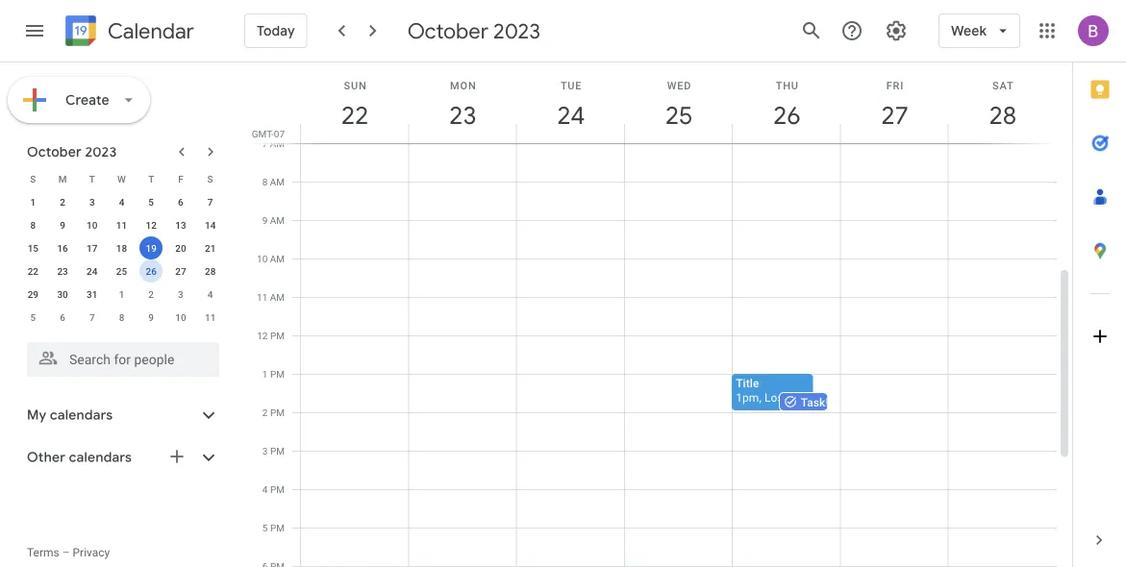 Task type: vqa. For each thing, say whether or not it's contained in the screenshot.
9 PM
no



Task type: locate. For each thing, give the bounding box(es) containing it.
6
[[178, 196, 184, 208], [60, 312, 65, 323]]

0 vertical spatial 7
[[262, 138, 268, 149]]

9
[[262, 215, 268, 226], [60, 219, 65, 231], [149, 312, 154, 323]]

my calendars
[[27, 407, 113, 424]]

0 vertical spatial 8
[[262, 176, 268, 188]]

25 down wed in the right top of the page
[[664, 100, 692, 131]]

4 am from the top
[[270, 253, 285, 265]]

28
[[989, 100, 1016, 131], [205, 266, 216, 277]]

9 for november 9 element
[[149, 312, 154, 323]]

19
[[146, 243, 157, 254]]

10 up 11 am
[[257, 253, 268, 265]]

other calendars
[[27, 449, 132, 467]]

2 up 3 pm
[[263, 407, 268, 419]]

–
[[62, 547, 70, 560]]

0 horizontal spatial 9
[[60, 219, 65, 231]]

1 horizontal spatial 11
[[205, 312, 216, 323]]

sat
[[993, 79, 1015, 91]]

2 down m
[[60, 196, 65, 208]]

terms – privacy
[[27, 547, 110, 560]]

1 vertical spatial 3
[[178, 289, 184, 300]]

pm for 1 pm
[[270, 369, 285, 380]]

24 element
[[81, 260, 104, 283]]

october
[[408, 17, 489, 44], [27, 143, 82, 161]]

2023 up 24 column header at the top of the page
[[494, 17, 541, 44]]

1 horizontal spatial 4
[[208, 289, 213, 300]]

1 vertical spatial 1
[[119, 289, 124, 300]]

29
[[28, 289, 39, 300]]

0 vertical spatial 11
[[116, 219, 127, 231]]

3 pm from the top
[[270, 407, 285, 419]]

0 horizontal spatial t
[[89, 173, 95, 185]]

27 down 20
[[175, 266, 186, 277]]

4 up 11 element
[[119, 196, 124, 208]]

9 inside grid
[[262, 215, 268, 226]]

am
[[270, 138, 285, 149], [270, 176, 285, 188], [270, 215, 285, 226], [270, 253, 285, 265], [270, 292, 285, 303]]

6 row from the top
[[18, 283, 225, 306]]

2 vertical spatial 8
[[119, 312, 124, 323]]

row containing 22
[[18, 260, 225, 283]]

0 horizontal spatial 23
[[57, 266, 68, 277]]

8 for 8 am
[[262, 176, 268, 188]]

23 inside mon 23
[[448, 100, 476, 131]]

am down 9 am
[[270, 253, 285, 265]]

9 for 9 am
[[262, 215, 268, 226]]

s
[[30, 173, 36, 185], [207, 173, 213, 185]]

2 row from the top
[[18, 191, 225, 214]]

26 cell
[[137, 260, 166, 283]]

november 3 element
[[169, 283, 192, 306]]

31 element
[[81, 283, 104, 306]]

4 pm from the top
[[270, 446, 285, 457]]

1 horizontal spatial 27
[[881, 100, 908, 131]]

1 up '15' element
[[30, 196, 36, 208]]

1 vertical spatial 12
[[257, 330, 268, 342]]

pm down 2 pm
[[270, 446, 285, 457]]

1 vertical spatial 7
[[208, 196, 213, 208]]

22
[[340, 100, 368, 131], [28, 266, 39, 277]]

am for 11 am
[[270, 292, 285, 303]]

22 link
[[333, 93, 377, 138]]

8
[[262, 176, 268, 188], [30, 219, 36, 231], [119, 312, 124, 323]]

pm down 1 pm
[[270, 407, 285, 419]]

3 am from the top
[[270, 215, 285, 226]]

calendars down my calendars dropdown button at the bottom left of page
[[69, 449, 132, 467]]

8 up '15' element
[[30, 219, 36, 231]]

9 up '10 am'
[[262, 215, 268, 226]]

1 up november 8 element on the bottom
[[119, 289, 124, 300]]

1 horizontal spatial october 2023
[[408, 17, 541, 44]]

1 horizontal spatial 26
[[772, 100, 800, 131]]

october 2023
[[408, 17, 541, 44], [27, 143, 117, 161]]

2 pm
[[263, 407, 285, 419]]

1 vertical spatial 8
[[30, 219, 36, 231]]

s right f in the left of the page
[[207, 173, 213, 185]]

other calendars button
[[4, 443, 239, 473]]

8 down "7 am"
[[262, 176, 268, 188]]

0 vertical spatial 28
[[989, 100, 1016, 131]]

am up 8 am
[[270, 138, 285, 149]]

10 inside grid
[[257, 253, 268, 265]]

4 up 5 pm
[[263, 484, 268, 496]]

sat 28
[[989, 79, 1016, 131]]

0 horizontal spatial 10
[[87, 219, 98, 231]]

1 down "12 pm" on the bottom left
[[263, 369, 268, 380]]

2 down 26 element
[[149, 289, 154, 300]]

0 vertical spatial 23
[[448, 100, 476, 131]]

1 horizontal spatial 7
[[208, 196, 213, 208]]

13 element
[[169, 214, 192, 237]]

7 down 31 element on the left of page
[[89, 312, 95, 323]]

row
[[18, 167, 225, 191], [18, 191, 225, 214], [18, 214, 225, 237], [18, 237, 225, 260], [18, 260, 225, 283], [18, 283, 225, 306], [18, 306, 225, 329]]

november 7 element
[[81, 306, 104, 329]]

4 row from the top
[[18, 237, 225, 260]]

t left w on the left
[[89, 173, 95, 185]]

gmt-07
[[252, 128, 285, 140]]

1 s from the left
[[30, 173, 36, 185]]

1
[[30, 196, 36, 208], [119, 289, 124, 300], [263, 369, 268, 380]]

0 horizontal spatial 24
[[87, 266, 98, 277]]

10 down november 3 element in the left of the page
[[175, 312, 186, 323]]

12 inside grid
[[257, 330, 268, 342]]

11 for november 11 element
[[205, 312, 216, 323]]

2 pm from the top
[[270, 369, 285, 380]]

2 vertical spatial 5
[[263, 523, 268, 534]]

row containing 5
[[18, 306, 225, 329]]

5 down 4 pm
[[263, 523, 268, 534]]

october up the mon
[[408, 17, 489, 44]]

pm up 2 pm
[[270, 369, 285, 380]]

1 pm from the top
[[270, 330, 285, 342]]

1 vertical spatial 10
[[257, 253, 268, 265]]

0 vertical spatial 10
[[87, 219, 98, 231]]

pm for 2 pm
[[270, 407, 285, 419]]

11
[[116, 219, 127, 231], [257, 292, 268, 303], [205, 312, 216, 323]]

pm up 1 pm
[[270, 330, 285, 342]]

1 horizontal spatial 12
[[257, 330, 268, 342]]

pm down 3 pm
[[270, 484, 285, 496]]

11 up 18
[[116, 219, 127, 231]]

t left f in the left of the page
[[148, 173, 154, 185]]

october 2023 up the mon
[[408, 17, 541, 44]]

12 inside row
[[146, 219, 157, 231]]

5
[[149, 196, 154, 208], [30, 312, 36, 323], [263, 523, 268, 534]]

27
[[881, 100, 908, 131], [175, 266, 186, 277]]

4 pm
[[263, 484, 285, 496]]

2 am from the top
[[270, 176, 285, 188]]

21 element
[[199, 237, 222, 260]]

w
[[117, 173, 126, 185]]

0 horizontal spatial s
[[30, 173, 36, 185]]

2 s from the left
[[207, 173, 213, 185]]

4
[[119, 196, 124, 208], [208, 289, 213, 300], [263, 484, 268, 496]]

pm
[[270, 330, 285, 342], [270, 369, 285, 380], [270, 407, 285, 419], [270, 446, 285, 457], [270, 484, 285, 496], [270, 523, 285, 534]]

30 element
[[51, 283, 74, 306]]

0 horizontal spatial 12
[[146, 219, 157, 231]]

24 column header
[[516, 63, 625, 143]]

28 element
[[199, 260, 222, 283]]

0 horizontal spatial october 2023
[[27, 143, 117, 161]]

november 9 element
[[140, 306, 163, 329]]

1 vertical spatial 27
[[175, 266, 186, 277]]

1 horizontal spatial 5
[[149, 196, 154, 208]]

1 vertical spatial 23
[[57, 266, 68, 277]]

7 up 14 element
[[208, 196, 213, 208]]

23 down the mon
[[448, 100, 476, 131]]

2 horizontal spatial 5
[[263, 523, 268, 534]]

5 up 12 element at the top
[[149, 196, 154, 208]]

27 down fri
[[881, 100, 908, 131]]

26
[[772, 100, 800, 131], [146, 266, 157, 277]]

1 horizontal spatial 1
[[119, 289, 124, 300]]

s left m
[[30, 173, 36, 185]]

0 horizontal spatial 8
[[30, 219, 36, 231]]

0 vertical spatial 2023
[[494, 17, 541, 44]]

10 for 10 am
[[257, 253, 268, 265]]

30
[[57, 289, 68, 300]]

2 horizontal spatial 9
[[262, 215, 268, 226]]

10 inside 10 element
[[87, 219, 98, 231]]

7 left '07'
[[262, 138, 268, 149]]

7 row from the top
[[18, 306, 225, 329]]

22 down 15
[[28, 266, 39, 277]]

1 vertical spatial 5
[[30, 312, 36, 323]]

1 horizontal spatial 9
[[149, 312, 154, 323]]

1 vertical spatial 28
[[205, 266, 216, 277]]

28 link
[[982, 93, 1026, 138]]

12 down 11 am
[[257, 330, 268, 342]]

0 vertical spatial 12
[[146, 219, 157, 231]]

10 inside november 10 element
[[175, 312, 186, 323]]

1 horizontal spatial october
[[408, 17, 489, 44]]

0 horizontal spatial 28
[[205, 266, 216, 277]]

1 vertical spatial october 2023
[[27, 143, 117, 161]]

2 horizontal spatial 2
[[263, 407, 268, 419]]

1 horizontal spatial t
[[148, 173, 154, 185]]

1 horizontal spatial 23
[[448, 100, 476, 131]]

3 down 27 'element'
[[178, 289, 184, 300]]

2023 down create
[[85, 143, 117, 161]]

0 vertical spatial 22
[[340, 100, 368, 131]]

october 2023 up m
[[27, 143, 117, 161]]

1 horizontal spatial s
[[207, 173, 213, 185]]

2 vertical spatial 10
[[175, 312, 186, 323]]

tue
[[561, 79, 583, 91]]

12 up 19
[[146, 219, 157, 231]]

1 vertical spatial 11
[[257, 292, 268, 303]]

wed 25
[[664, 79, 692, 131]]

5 pm from the top
[[270, 484, 285, 496]]

0 vertical spatial 26
[[772, 100, 800, 131]]

calendars up other calendars
[[50, 407, 113, 424]]

7
[[262, 138, 268, 149], [208, 196, 213, 208], [89, 312, 95, 323]]

28 down 21
[[205, 266, 216, 277]]

10
[[87, 219, 98, 231], [257, 253, 268, 265], [175, 312, 186, 323]]

2 for 2 pm
[[263, 407, 268, 419]]

12
[[146, 219, 157, 231], [257, 330, 268, 342]]

9 am
[[262, 215, 285, 226]]

3 row from the top
[[18, 214, 225, 237]]

calendars
[[50, 407, 113, 424], [69, 449, 132, 467]]

5 inside grid
[[263, 523, 268, 534]]

6 down 30 element
[[60, 312, 65, 323]]

10 element
[[81, 214, 104, 237]]

3 for 3 pm
[[263, 446, 268, 457]]

1 horizontal spatial 25
[[664, 100, 692, 131]]

1 vertical spatial 2
[[149, 289, 154, 300]]

2 horizontal spatial 4
[[263, 484, 268, 496]]

2
[[60, 196, 65, 208], [149, 289, 154, 300], [263, 407, 268, 419]]

25 inside 'wed 25'
[[664, 100, 692, 131]]

24
[[556, 100, 584, 131], [87, 266, 98, 277]]

12 for 12
[[146, 219, 157, 231]]

1 horizontal spatial 8
[[119, 312, 124, 323]]

2 horizontal spatial 11
[[257, 292, 268, 303]]

pm down 4 pm
[[270, 523, 285, 534]]

2 horizontal spatial 3
[[263, 446, 268, 457]]

1 am from the top
[[270, 138, 285, 149]]

1 row from the top
[[18, 167, 225, 191]]

,
[[760, 391, 762, 405]]

16 element
[[51, 237, 74, 260]]

8 down november 1 element
[[119, 312, 124, 323]]

23 column header
[[408, 63, 517, 143]]

1 horizontal spatial 28
[[989, 100, 1016, 131]]

november 8 element
[[110, 306, 133, 329]]

07
[[274, 128, 285, 140]]

24 down '17'
[[87, 266, 98, 277]]

october up m
[[27, 143, 82, 161]]

7 inside "element"
[[89, 312, 95, 323]]

1 vertical spatial 22
[[28, 266, 39, 277]]

26 down "thu"
[[772, 100, 800, 131]]

3 down 2 pm
[[263, 446, 268, 457]]

25 down 18
[[116, 266, 127, 277]]

2 horizontal spatial 7
[[262, 138, 268, 149]]

0 vertical spatial calendars
[[50, 407, 113, 424]]

11 for 11 am
[[257, 292, 268, 303]]

11 for 11 element
[[116, 219, 127, 231]]

am up "12 pm" on the bottom left
[[270, 292, 285, 303]]

12 for 12 pm
[[257, 330, 268, 342]]

4 for the november 4 element
[[208, 289, 213, 300]]

0 horizontal spatial 7
[[89, 312, 95, 323]]

1 vertical spatial 25
[[116, 266, 127, 277]]

6 pm from the top
[[270, 523, 285, 534]]

thu 26
[[772, 79, 800, 131]]

1 vertical spatial 26
[[146, 266, 157, 277]]

1 horizontal spatial 10
[[175, 312, 186, 323]]

0 vertical spatial 5
[[149, 196, 154, 208]]

november 11 element
[[199, 306, 222, 329]]

23 up the 30
[[57, 266, 68, 277]]

21
[[205, 243, 216, 254]]

5 row from the top
[[18, 260, 225, 283]]

3 up 10 element
[[89, 196, 95, 208]]

t
[[89, 173, 95, 185], [148, 173, 154, 185]]

2 vertical spatial 2
[[263, 407, 268, 419]]

mon
[[450, 79, 477, 91]]

2 vertical spatial 3
[[263, 446, 268, 457]]

6 down f in the left of the page
[[178, 196, 184, 208]]

settings menu image
[[885, 19, 909, 42]]

calendars for other calendars
[[69, 449, 132, 467]]

28 down sat
[[989, 100, 1016, 131]]

0 horizontal spatial 22
[[28, 266, 39, 277]]

28 inside 28 column header
[[989, 100, 1016, 131]]

3 pm
[[263, 446, 285, 457]]

10 for november 10 element on the bottom of the page
[[175, 312, 186, 323]]

9 up the 16 element on the left top of the page
[[60, 219, 65, 231]]

am down "7 am"
[[270, 176, 285, 188]]

november 10 element
[[169, 306, 192, 329]]

tab list
[[1074, 63, 1127, 514]]

0 vertical spatial october 2023
[[408, 17, 541, 44]]

grid
[[246, 63, 1073, 568]]

5 down the 29 element
[[30, 312, 36, 323]]

25 element
[[110, 260, 133, 283]]

1 vertical spatial 4
[[208, 289, 213, 300]]

2 vertical spatial 1
[[263, 369, 268, 380]]

november 1 element
[[110, 283, 133, 306]]

am down 8 am
[[270, 215, 285, 226]]

2 for november 2 element
[[149, 289, 154, 300]]

1 horizontal spatial 22
[[340, 100, 368, 131]]

0 vertical spatial 2
[[60, 196, 65, 208]]

11 inside grid
[[257, 292, 268, 303]]

7 for 7 am
[[262, 138, 268, 149]]

row containing 8
[[18, 214, 225, 237]]

0 vertical spatial 3
[[89, 196, 95, 208]]

1 horizontal spatial 3
[[178, 289, 184, 300]]

25
[[664, 100, 692, 131], [116, 266, 127, 277]]

0 horizontal spatial 11
[[116, 219, 127, 231]]

22 down sun
[[340, 100, 368, 131]]

1 horizontal spatial 2
[[149, 289, 154, 300]]

am for 8 am
[[270, 176, 285, 188]]

12 element
[[140, 214, 163, 237]]

november 2 element
[[140, 283, 163, 306]]

0 vertical spatial 6
[[178, 196, 184, 208]]

wed
[[668, 79, 692, 91]]

11 down '10 am'
[[257, 292, 268, 303]]

2 vertical spatial 4
[[263, 484, 268, 496]]

23
[[448, 100, 476, 131], [57, 266, 68, 277]]

19, today element
[[140, 237, 163, 260]]

3
[[89, 196, 95, 208], [178, 289, 184, 300], [263, 446, 268, 457]]

27 inside column header
[[881, 100, 908, 131]]

27 inside 'element'
[[175, 266, 186, 277]]

1 for november 1 element
[[119, 289, 124, 300]]

today button
[[244, 8, 308, 54]]

november 4 element
[[199, 283, 222, 306]]

None search field
[[0, 335, 239, 377]]

7 am
[[262, 138, 285, 149]]

11 down the november 4 element
[[205, 312, 216, 323]]

17 element
[[81, 237, 104, 260]]

18 element
[[110, 237, 133, 260]]

26 down 19
[[146, 266, 157, 277]]

my
[[27, 407, 47, 424]]

20
[[175, 243, 186, 254]]

5 am from the top
[[270, 292, 285, 303]]

1 vertical spatial 6
[[60, 312, 65, 323]]

9 down november 2 element
[[149, 312, 154, 323]]

tue 24
[[556, 79, 584, 131]]

9 inside november 9 element
[[149, 312, 154, 323]]

4 inside grid
[[263, 484, 268, 496]]

row containing 15
[[18, 237, 225, 260]]

0 horizontal spatial 27
[[175, 266, 186, 277]]

27 link
[[873, 93, 918, 138]]

10 up '17'
[[87, 219, 98, 231]]

2 vertical spatial 11
[[205, 312, 216, 323]]

row containing s
[[18, 167, 225, 191]]

4 down 28 element
[[208, 289, 213, 300]]

0 horizontal spatial october
[[27, 143, 82, 161]]

privacy link
[[73, 547, 110, 560]]

2 horizontal spatial 1
[[263, 369, 268, 380]]

1 vertical spatial 2023
[[85, 143, 117, 161]]

17
[[87, 243, 98, 254]]

23 link
[[441, 93, 485, 138]]

1 horizontal spatial 6
[[178, 196, 184, 208]]

create
[[65, 91, 110, 109]]

1 horizontal spatial 2023
[[494, 17, 541, 44]]

2 vertical spatial 7
[[89, 312, 95, 323]]

0 vertical spatial 25
[[664, 100, 692, 131]]

0 horizontal spatial 26
[[146, 266, 157, 277]]

2023
[[494, 17, 541, 44], [85, 143, 117, 161]]

today
[[257, 22, 295, 39]]

24 down tue
[[556, 100, 584, 131]]

24 inside 24 column header
[[556, 100, 584, 131]]

0 vertical spatial 1
[[30, 196, 36, 208]]

row group
[[18, 191, 225, 329]]

2 horizontal spatial 10
[[257, 253, 268, 265]]



Task type: describe. For each thing, give the bounding box(es) containing it.
am for 10 am
[[270, 253, 285, 265]]

privacy
[[73, 547, 110, 560]]

am for 7 am
[[270, 138, 285, 149]]

2 t from the left
[[148, 173, 154, 185]]

other
[[27, 449, 66, 467]]

1 for 1 pm
[[263, 369, 268, 380]]

1 pm
[[263, 369, 285, 380]]

22 inside column header
[[340, 100, 368, 131]]

29 element
[[22, 283, 45, 306]]

angeles
[[787, 391, 829, 405]]

sun 22
[[340, 79, 368, 131]]

8 am
[[262, 176, 285, 188]]

thu
[[776, 79, 799, 91]]

main drawer image
[[23, 19, 46, 42]]

f
[[178, 173, 183, 185]]

18
[[116, 243, 127, 254]]

5 pm
[[263, 523, 285, 534]]

24 link
[[549, 93, 594, 138]]

terms
[[27, 547, 59, 560]]

1 t from the left
[[89, 173, 95, 185]]

week button
[[939, 8, 1021, 54]]

11 element
[[110, 214, 133, 237]]

pm for 3 pm
[[270, 446, 285, 457]]

0 horizontal spatial 2
[[60, 196, 65, 208]]

15 element
[[22, 237, 45, 260]]

los
[[765, 391, 784, 405]]

5 for november 5 element
[[30, 312, 36, 323]]

7 for november 7 "element"
[[89, 312, 95, 323]]

10 for 10 element
[[87, 219, 98, 231]]

15
[[28, 243, 39, 254]]

november 5 element
[[22, 306, 45, 329]]

sun
[[344, 79, 367, 91]]

november 6 element
[[51, 306, 74, 329]]

title 1pm , los angeles
[[736, 377, 829, 405]]

23 inside row
[[57, 266, 68, 277]]

26 element
[[140, 260, 163, 283]]

row containing 29
[[18, 283, 225, 306]]

Search for people text field
[[38, 343, 208, 377]]

grid containing 22
[[246, 63, 1073, 568]]

11 am
[[257, 292, 285, 303]]

19 cell
[[137, 237, 166, 260]]

5 for 5 pm
[[263, 523, 268, 534]]

8 for november 8 element on the bottom
[[119, 312, 124, 323]]

12 pm
[[257, 330, 285, 342]]

0 horizontal spatial 6
[[60, 312, 65, 323]]

0 horizontal spatial 3
[[89, 196, 95, 208]]

26 link
[[765, 93, 810, 138]]

26 inside 26 element
[[146, 266, 157, 277]]

fri
[[887, 79, 905, 91]]

fri 27
[[881, 79, 908, 131]]

25 link
[[657, 93, 702, 138]]

24 inside 24 element
[[87, 266, 98, 277]]

13
[[175, 219, 186, 231]]

create button
[[8, 77, 150, 123]]

23 element
[[51, 260, 74, 283]]

0 horizontal spatial 2023
[[85, 143, 117, 161]]

0 horizontal spatial 1
[[30, 196, 36, 208]]

1pm
[[736, 391, 760, 405]]

25 column header
[[624, 63, 733, 143]]

26 column header
[[733, 63, 842, 143]]

calendar
[[108, 18, 194, 45]]

week
[[952, 22, 987, 39]]

m
[[58, 173, 67, 185]]

16
[[57, 243, 68, 254]]

31
[[87, 289, 98, 300]]

10 am
[[257, 253, 285, 265]]

gmt-
[[252, 128, 274, 140]]

calendar element
[[62, 12, 194, 54]]

25 inside row group
[[116, 266, 127, 277]]

row group containing 1
[[18, 191, 225, 329]]

add other calendars image
[[167, 448, 187, 467]]

20 element
[[169, 237, 192, 260]]

october 2023 grid
[[18, 167, 225, 329]]

title
[[736, 377, 760, 390]]

14
[[205, 219, 216, 231]]

14 element
[[199, 214, 222, 237]]

my calendars button
[[4, 400, 239, 431]]

task! button
[[780, 394, 874, 411]]

mon 23
[[448, 79, 477, 131]]

4 for 4 pm
[[263, 484, 268, 496]]

pm for 5 pm
[[270, 523, 285, 534]]

0 horizontal spatial 4
[[119, 196, 124, 208]]

pm for 4 pm
[[270, 484, 285, 496]]

28 column header
[[949, 63, 1058, 143]]

am for 9 am
[[270, 215, 285, 226]]

calendar heading
[[104, 18, 194, 45]]

22 column header
[[300, 63, 409, 143]]

row containing 1
[[18, 191, 225, 214]]

27 element
[[169, 260, 192, 283]]

22 element
[[22, 260, 45, 283]]

3 for november 3 element in the left of the page
[[178, 289, 184, 300]]

28 inside 28 element
[[205, 266, 216, 277]]

22 inside row
[[28, 266, 39, 277]]

27 column header
[[841, 63, 950, 143]]

calendars for my calendars
[[50, 407, 113, 424]]

pm for 12 pm
[[270, 330, 285, 342]]

terms link
[[27, 547, 59, 560]]

task!
[[801, 396, 829, 409]]

1 vertical spatial october
[[27, 143, 82, 161]]

26 inside 26 column header
[[772, 100, 800, 131]]



